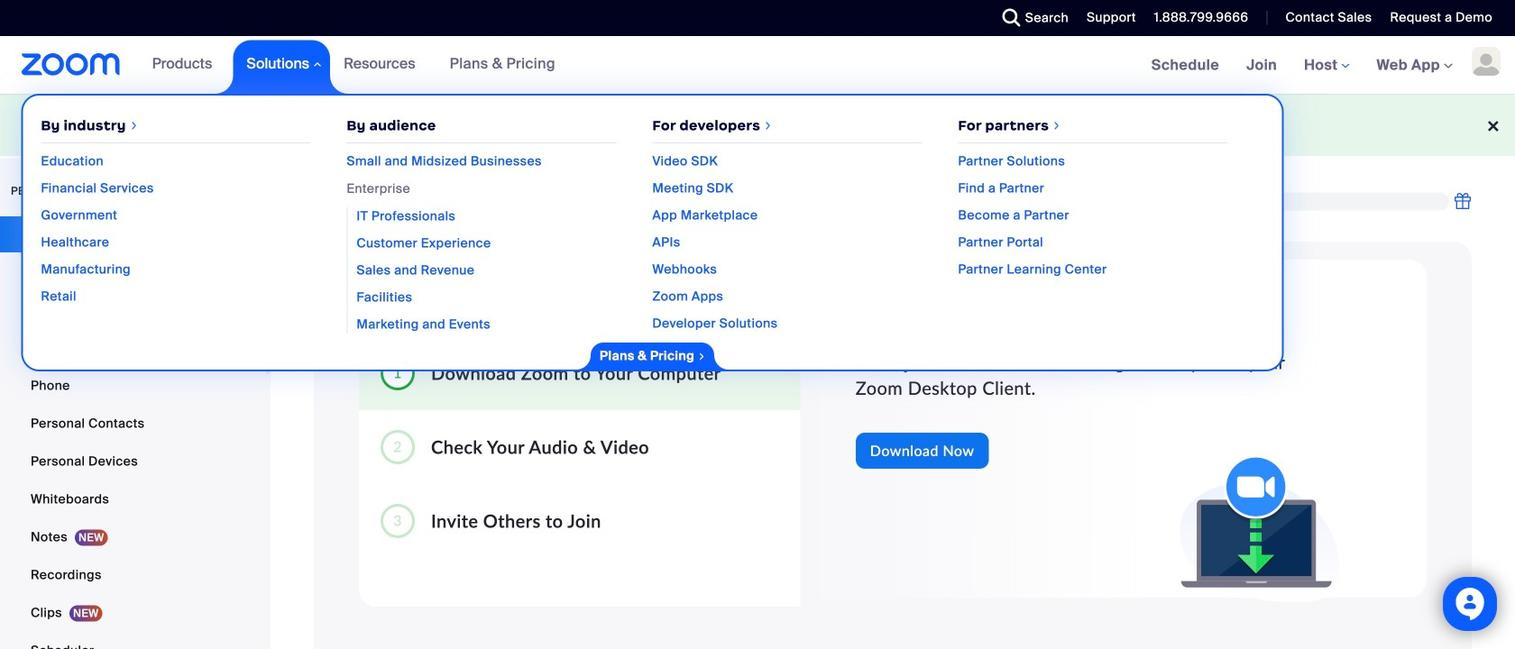 Task type: describe. For each thing, give the bounding box(es) containing it.
meetings navigation
[[1138, 36, 1516, 95]]



Task type: locate. For each thing, give the bounding box(es) containing it.
footer
[[0, 94, 1516, 156]]

zoom logo image
[[22, 53, 121, 76]]

profile picture image
[[1472, 47, 1501, 76]]

product information navigation
[[21, 36, 1284, 371]]

personal menu menu
[[0, 217, 265, 650]]

banner
[[0, 36, 1516, 371]]



Task type: vqa. For each thing, say whether or not it's contained in the screenshot.
footer
yes



